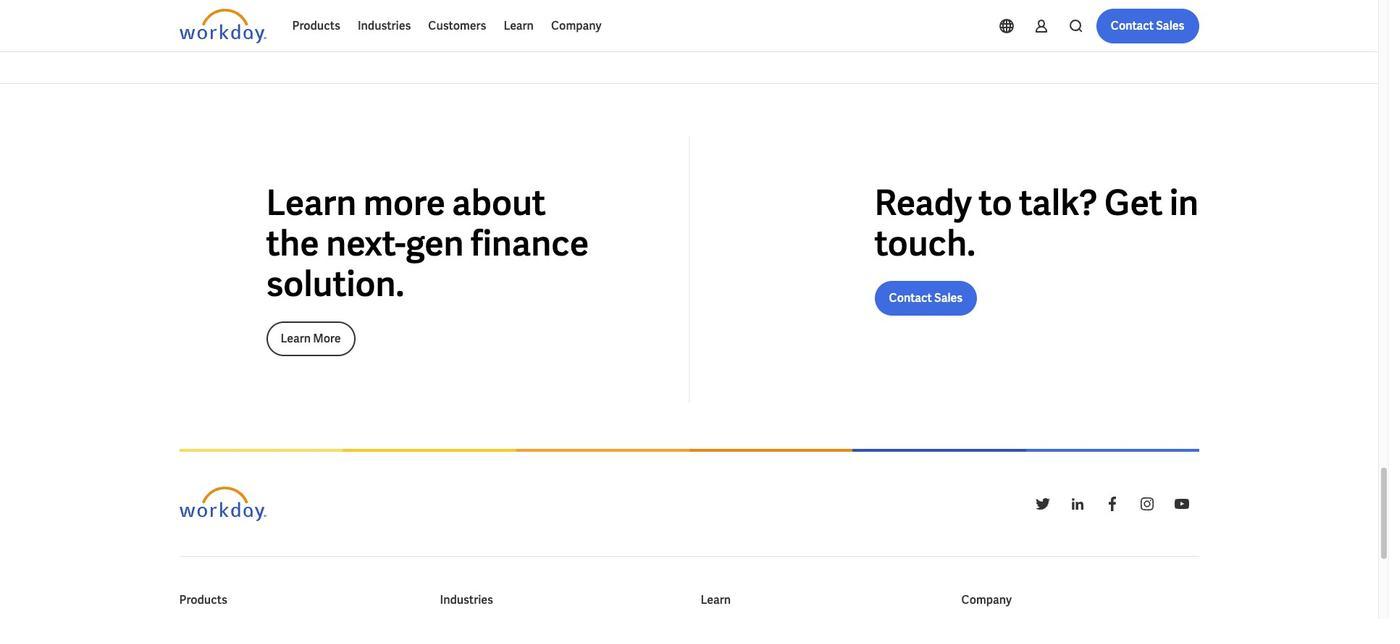 Task type: describe. For each thing, give the bounding box(es) containing it.
contact for left contact sales link
[[889, 290, 932, 305]]

go to twitter image
[[1034, 495, 1051, 513]]

industries button
[[349, 9, 420, 43]]

2 go to the homepage image from the top
[[179, 486, 266, 521]]

contact sales for topmost contact sales link
[[1111, 18, 1185, 33]]

learn button
[[495, 9, 543, 43]]

sales for topmost contact sales link
[[1156, 18, 1185, 33]]

products button
[[284, 9, 349, 43]]

more
[[313, 331, 341, 346]]

more
[[363, 180, 445, 225]]

sales for left contact sales link
[[934, 290, 963, 305]]

ready to talk? get in touch.
[[875, 180, 1199, 266]]

to
[[979, 180, 1012, 225]]

get
[[1105, 180, 1163, 225]]

contact for topmost contact sales link
[[1111, 18, 1154, 33]]

products inside dropdown button
[[292, 18, 340, 33]]

1 go to the homepage image from the top
[[179, 9, 266, 43]]

ready
[[875, 180, 972, 225]]

industries inside dropdown button
[[358, 18, 411, 33]]

finance
[[471, 221, 589, 266]]

1 vertical spatial industries
[[440, 592, 493, 607]]

company inside dropdown button
[[551, 18, 602, 33]]

learn for learn more about the next-gen finance solution.
[[266, 180, 356, 225]]

touch.
[[875, 221, 976, 266]]

1 vertical spatial company
[[962, 592, 1012, 607]]



Task type: vqa. For each thing, say whether or not it's contained in the screenshot.
the topmost "contact"
yes



Task type: locate. For each thing, give the bounding box(es) containing it.
contact sales for left contact sales link
[[889, 290, 963, 305]]

learn inside learn more about the next-gen finance solution.
[[266, 180, 356, 225]]

learn more about the next-gen finance solution.
[[266, 180, 589, 306]]

0 vertical spatial sales
[[1156, 18, 1185, 33]]

next-
[[326, 221, 406, 266]]

0 horizontal spatial products
[[179, 592, 227, 607]]

go to the homepage image
[[179, 9, 266, 43], [179, 486, 266, 521]]

0 horizontal spatial contact
[[889, 290, 932, 305]]

learn inside learn more link
[[281, 331, 311, 346]]

1 vertical spatial contact sales
[[889, 290, 963, 305]]

learn for learn more
[[281, 331, 311, 346]]

talk?
[[1019, 180, 1098, 225]]

1 horizontal spatial contact sales link
[[1096, 9, 1199, 43]]

learn more
[[281, 331, 341, 346]]

learn inside learn dropdown button
[[504, 18, 534, 33]]

0 vertical spatial go to the homepage image
[[179, 9, 266, 43]]

1 vertical spatial go to the homepage image
[[179, 486, 266, 521]]

learn more link
[[266, 321, 355, 356]]

1 horizontal spatial contact
[[1111, 18, 1154, 33]]

contact sales link
[[1096, 9, 1199, 43], [875, 281, 977, 315]]

industries
[[358, 18, 411, 33], [440, 592, 493, 607]]

go to youtube image
[[1173, 495, 1190, 513]]

customers
[[428, 18, 486, 33]]

learn
[[504, 18, 534, 33], [266, 180, 356, 225], [281, 331, 311, 346], [701, 592, 731, 607]]

0 horizontal spatial company
[[551, 18, 602, 33]]

0 vertical spatial contact sales
[[1111, 18, 1185, 33]]

1 horizontal spatial sales
[[1156, 18, 1185, 33]]

1 horizontal spatial products
[[292, 18, 340, 33]]

about
[[452, 180, 546, 225]]

company
[[551, 18, 602, 33], [962, 592, 1012, 607]]

sales
[[1156, 18, 1185, 33], [934, 290, 963, 305]]

0 vertical spatial company
[[551, 18, 602, 33]]

customers button
[[420, 9, 495, 43]]

0 horizontal spatial sales
[[934, 290, 963, 305]]

0 horizontal spatial contact sales
[[889, 290, 963, 305]]

0 vertical spatial contact
[[1111, 18, 1154, 33]]

1 horizontal spatial company
[[962, 592, 1012, 607]]

contact
[[1111, 18, 1154, 33], [889, 290, 932, 305]]

products
[[292, 18, 340, 33], [179, 592, 227, 607]]

the
[[266, 221, 319, 266]]

contact sales
[[1111, 18, 1185, 33], [889, 290, 963, 305]]

0 vertical spatial contact sales link
[[1096, 9, 1199, 43]]

go to facebook image
[[1104, 495, 1121, 513]]

1 vertical spatial sales
[[934, 290, 963, 305]]

1 horizontal spatial contact sales
[[1111, 18, 1185, 33]]

in
[[1170, 180, 1199, 225]]

1 horizontal spatial industries
[[440, 592, 493, 607]]

solution.
[[266, 261, 404, 306]]

0 horizontal spatial contact sales link
[[875, 281, 977, 315]]

gen
[[406, 221, 464, 266]]

learn for learn dropdown button
[[504, 18, 534, 33]]

company button
[[543, 9, 610, 43]]

1 vertical spatial products
[[179, 592, 227, 607]]

go to instagram image
[[1138, 495, 1156, 513]]

0 vertical spatial products
[[292, 18, 340, 33]]

0 vertical spatial industries
[[358, 18, 411, 33]]

1 vertical spatial contact sales link
[[875, 281, 977, 315]]

0 horizontal spatial industries
[[358, 18, 411, 33]]

1 vertical spatial contact
[[889, 290, 932, 305]]

go to linkedin image
[[1069, 495, 1086, 513]]



